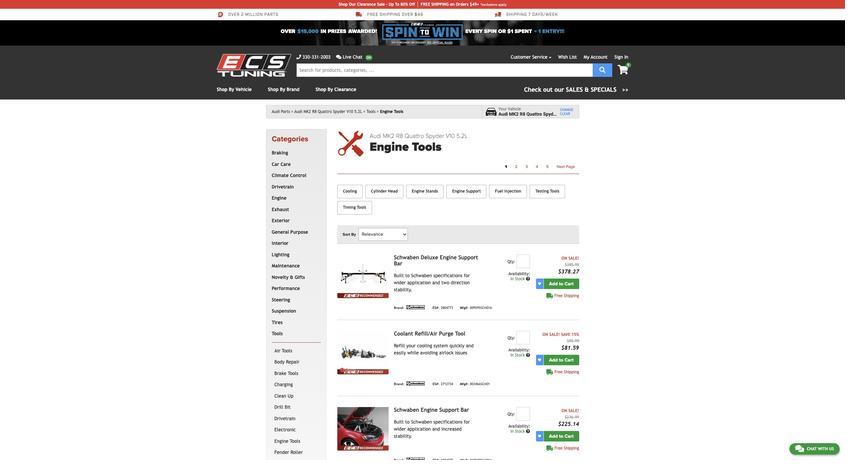 Task type: vqa. For each thing, say whether or not it's contained in the screenshot.
why
no



Task type: describe. For each thing, give the bounding box(es) containing it.
parts
[[264, 12, 279, 17]]

shop for shop by clearance
[[316, 87, 326, 92]]

clear
[[560, 112, 570, 116]]

maintenance
[[272, 263, 300, 269]]

2003
[[321, 54, 331, 60]]

clean up
[[274, 393, 293, 399]]

free shipping for $378.27
[[555, 293, 579, 298]]

climate control link
[[270, 170, 319, 181]]

schwaben - corporate logo image for coolant
[[406, 382, 426, 386]]

sale
[[377, 2, 385, 7]]

every spin or $1 spent = 1 entry!!!
[[465, 28, 565, 35]]

coolant refill/air purge tool
[[394, 331, 465, 337]]

to for schwaben deluxe engine support bar
[[559, 281, 563, 287]]

schwaben inside built to schwaben specifications for wider application and two direction stability.
[[411, 273, 432, 278]]

categories
[[272, 135, 308, 143]]

refill
[[394, 343, 405, 348]]

qty: for tool
[[508, 336, 515, 340]]

to for coolant refill/air purge tool
[[559, 357, 563, 363]]

003466sch01
[[470, 382, 490, 386]]

shop by clearance link
[[316, 87, 356, 92]]

see official rules link
[[427, 41, 453, 45]]

shop for shop our clearance sale - up to 80% off
[[339, 2, 348, 7]]

4 link
[[532, 162, 542, 171]]

shop for shop by brand
[[268, 87, 279, 92]]

audi inside your vehicle audi mk2 r8 quattro spyder v10 5.2l
[[499, 111, 508, 117]]

tools subcategories element
[[272, 342, 321, 460]]

shop by clearance
[[316, 87, 356, 92]]

mk2 inside your vehicle audi mk2 r8 quattro spyder v10 5.2l
[[509, 111, 519, 117]]

paginated product list navigation navigation
[[370, 162, 579, 171]]

0 vertical spatial support
[[466, 189, 481, 194]]

add to wish list image for $378.27
[[538, 282, 541, 286]]

cylinder head link
[[365, 185, 404, 198]]

exterior link
[[270, 215, 319, 227]]

shipping left "7" on the right top of page
[[506, 12, 527, 17]]

maintenance link
[[270, 261, 319, 272]]

purchase
[[397, 41, 410, 44]]

3 schwaben - corporate logo image from the top
[[406, 458, 426, 460]]

shipping for $225.14
[[564, 446, 579, 451]]

in
[[321, 28, 326, 35]]

quattro for audi mk2 r8 quattro spyder v10 5.2l
[[318, 109, 332, 114]]

sale! for $81.59
[[549, 332, 560, 337]]

on
[[450, 2, 455, 7]]

brand: for schwaben deluxe engine support bar
[[394, 306, 404, 310]]

drill
[[274, 405, 283, 410]]

shop for shop by vehicle
[[217, 87, 227, 92]]

refill/air
[[415, 331, 437, 337]]

add to cart button for $81.59
[[544, 355, 579, 365]]

engine inside audi mk2 r8 quattro spyder v10 5.2l engine tools
[[370, 140, 409, 154]]

free for schwaben deluxe engine support bar
[[555, 293, 563, 298]]

on for $378.27
[[562, 256, 567, 261]]

0
[[627, 63, 629, 67]]

$81.59
[[561, 345, 579, 351]]

official
[[433, 41, 444, 44]]

up inside clean up link
[[288, 393, 293, 399]]

0 vertical spatial engine tools
[[380, 109, 403, 114]]

cart for $378.27
[[565, 281, 574, 287]]

=
[[534, 28, 537, 35]]

1 horizontal spatial tools link
[[367, 109, 379, 114]]

2 inside 2 link
[[515, 164, 518, 169]]

4
[[536, 164, 538, 169]]

0 link
[[612, 62, 631, 75]]

cart for $225.14
[[565, 433, 574, 439]]

specifications for support
[[434, 419, 462, 425]]

on sale!                         save 15% $95.99 $81.59
[[543, 332, 579, 351]]

category navigation element
[[266, 129, 327, 460]]

bit
[[285, 405, 291, 410]]

easily
[[394, 350, 406, 356]]

5.2l for audi mk2 r8 quattro spyder v10 5.2l engine tools
[[457, 132, 468, 140]]

1 horizontal spatial chat
[[807, 447, 817, 451]]

page
[[566, 164, 575, 169]]

car care link
[[270, 159, 319, 170]]

change clear
[[560, 108, 574, 116]]

while
[[407, 350, 419, 356]]

shipping
[[380, 12, 401, 17]]

free for coolant refill/air purge tool
[[555, 370, 563, 374]]

climate control
[[272, 173, 306, 178]]

in stock for $378.27
[[511, 277, 526, 281]]

add to cart for $378.27
[[549, 281, 574, 287]]

next
[[557, 164, 565, 169]]

1 horizontal spatial bar
[[461, 407, 469, 413]]

over for over 2 million parts
[[228, 12, 240, 17]]

over for over $15,000 in prizes
[[281, 28, 295, 35]]

free for schwaben engine support bar
[[555, 446, 563, 451]]

specifications for engine
[[434, 273, 462, 278]]

on for $225.14
[[562, 409, 567, 413]]

orders
[[456, 2, 469, 7]]

ecs tuning 'spin to win' contest logo image
[[382, 23, 463, 40]]

audi mk2 r8 quattro spyder v10 5.2l link
[[294, 109, 365, 114]]

customer service
[[511, 54, 548, 60]]

& for novelty
[[290, 275, 293, 280]]

coolant
[[394, 331, 413, 337]]

0 horizontal spatial tools link
[[270, 328, 319, 340]]

bar inside schwaben deluxe engine support bar
[[394, 260, 402, 267]]

head
[[388, 189, 398, 194]]

chat with us link
[[790, 443, 840, 455]]

free shipping for $225.14
[[555, 446, 579, 451]]

audi for audi mk2 r8 quattro spyder v10 5.2l
[[294, 109, 302, 114]]

timing tools link
[[337, 201, 372, 215]]

add to cart button for $378.27
[[544, 279, 579, 289]]

suspension link
[[270, 306, 319, 317]]

body
[[274, 359, 285, 365]]

80%
[[401, 2, 408, 7]]

drivetrain for the bottom drivetrain link
[[274, 416, 296, 421]]

no
[[392, 41, 396, 44]]

over 2 million parts
[[228, 12, 279, 17]]

next page link
[[553, 162, 579, 171]]

2712734
[[441, 382, 453, 386]]

r8 for audi mk2 r8 quattro spyder v10 5.2l engine tools
[[396, 132, 403, 140]]

mk2 for audi mk2 r8 quattro spyder v10 5.2l
[[304, 109, 311, 114]]

0 horizontal spatial vehicle
[[236, 87, 252, 92]]

avoiding
[[420, 350, 438, 356]]

Search text field
[[296, 63, 593, 77]]

support inside schwaben deluxe engine support bar
[[458, 254, 478, 261]]

built to schwaben specifications for wider application and increased stability.
[[394, 419, 470, 439]]

engine support
[[452, 189, 481, 194]]

stock for $378.27
[[515, 277, 525, 281]]

wish
[[558, 54, 568, 60]]

add for $378.27
[[549, 281, 558, 287]]

over
[[402, 12, 413, 17]]

$49+
[[470, 2, 479, 7]]

question circle image for $81.59
[[526, 353, 530, 357]]

audi mk2 r8 quattro spyder v10 5.2l engine tools
[[370, 132, 468, 154]]

comments image for live
[[336, 55, 341, 59]]

to for schwaben engine support bar
[[559, 433, 563, 439]]

audi mk2 r8 quattro spyder v10 5.2l
[[294, 109, 362, 114]]

availability: for $81.59
[[509, 348, 530, 353]]

prizes
[[328, 28, 346, 35]]

schwaben deluxe engine support bar
[[394, 254, 478, 267]]

v10 for audi mk2 r8 quattro spyder v10 5.2l engine tools
[[446, 132, 455, 140]]

charging
[[274, 382, 293, 387]]

quickly
[[450, 343, 465, 348]]

quattro for audi mk2 r8 quattro spyder v10 5.2l engine tools
[[405, 132, 424, 140]]

sale! for $225.14
[[569, 409, 579, 413]]

shipping for $378.27
[[564, 293, 579, 298]]

airlock
[[439, 350, 454, 356]]

$236.99
[[565, 415, 579, 420]]

free shipping for $81.59
[[555, 370, 579, 374]]

add for $81.59
[[549, 357, 558, 363]]

sales & specials link
[[524, 85, 628, 94]]

spyder for audi mk2 r8 quattro spyder v10 5.2l engine tools
[[426, 132, 444, 140]]

shop by brand
[[268, 87, 299, 92]]

purge
[[439, 331, 454, 337]]

with
[[818, 447, 828, 451]]

air tools
[[274, 348, 292, 354]]

stability. inside built to schwaben specifications for wider application and increased stability.
[[394, 433, 412, 439]]

service
[[532, 54, 548, 60]]

chat inside 'link'
[[353, 54, 363, 60]]

2 inside the over 2 million parts "link"
[[241, 12, 244, 17]]

system
[[434, 343, 448, 348]]

testing
[[536, 189, 549, 194]]

suspension
[[272, 309, 296, 314]]

application for deluxe
[[407, 280, 431, 285]]

7
[[528, 12, 531, 17]]

customer
[[511, 54, 531, 60]]

by for vehicle
[[229, 87, 234, 92]]

qty: for support
[[508, 259, 515, 264]]

body repair
[[274, 359, 300, 365]]

es#: 2804773
[[433, 306, 453, 310]]

schwaben - corporate logo image for schwaben
[[406, 305, 426, 309]]

free shipping over $49 link
[[356, 11, 423, 18]]

engine inside schwaben deluxe engine support bar
[[440, 254, 457, 261]]

cooling link
[[337, 185, 363, 198]]

car care
[[272, 162, 291, 167]]

question circle image for $225.14
[[526, 429, 530, 433]]



Task type: locate. For each thing, give the bounding box(es) containing it.
stability. inside built to schwaben specifications for wider application and two direction stability.
[[394, 287, 412, 292]]

0 vertical spatial 1
[[538, 28, 541, 35]]

availability: for $378.27
[[509, 272, 530, 276]]

free shipping
[[555, 293, 579, 298], [555, 370, 579, 374], [555, 446, 579, 451]]

sale! inside on sale! $236.99 $225.14
[[569, 409, 579, 413]]

to
[[395, 2, 399, 7]]

specifications up two
[[434, 273, 462, 278]]

on left save on the bottom right of page
[[543, 332, 548, 337]]

over left million
[[228, 12, 240, 17]]

question circle image
[[526, 353, 530, 357], [526, 429, 530, 433]]

on inside on sale! $236.99 $225.14
[[562, 409, 567, 413]]

&
[[585, 86, 589, 93], [290, 275, 293, 280]]

steering link
[[270, 294, 319, 306]]

free shipping down $378.27
[[555, 293, 579, 298]]

2 cart from the top
[[565, 357, 574, 363]]

performance link
[[270, 283, 319, 294]]

to inside built to schwaben specifications for wider application and two direction stability.
[[405, 273, 410, 278]]

add right add to wish list image
[[549, 433, 558, 439]]

1 availability: from the top
[[509, 272, 530, 276]]

es#: left 2804773 on the bottom of the page
[[433, 306, 440, 310]]

330-
[[302, 54, 312, 60]]

clearance for by
[[335, 87, 356, 92]]

1 vertical spatial comments image
[[795, 445, 804, 453]]

1 vertical spatial drivetrain link
[[273, 413, 319, 425]]

drivetrain link down control
[[270, 181, 319, 193]]

1 vertical spatial question circle image
[[526, 429, 530, 433]]

every
[[465, 28, 483, 35]]

$385.99
[[565, 262, 579, 267]]

v10 inside your vehicle audi mk2 r8 quattro spyder v10 5.2l
[[559, 111, 567, 117]]

2 vertical spatial support
[[439, 407, 459, 413]]

add to cart down $378.27
[[549, 281, 574, 287]]

spyder inside audi mk2 r8 quattro spyder v10 5.2l engine tools
[[426, 132, 444, 140]]

2 horizontal spatial 5.2l
[[568, 111, 577, 117]]

add to cart for $225.14
[[549, 433, 574, 439]]

shipping down $81.59
[[564, 370, 579, 374]]

3 add to cart button from the top
[[544, 431, 579, 442]]

0 horizontal spatial up
[[288, 393, 293, 399]]

1 vertical spatial wider
[[394, 426, 406, 432]]

1 vertical spatial support
[[458, 254, 478, 261]]

2 schwaben - corporate logo image from the top
[[406, 382, 426, 386]]

exhaust link
[[270, 204, 319, 215]]

5.2l inside your vehicle audi mk2 r8 quattro spyder v10 5.2l
[[568, 111, 577, 117]]

add down on sale!                         save 15% $95.99 $81.59
[[549, 357, 558, 363]]

0 vertical spatial in stock
[[511, 277, 526, 281]]

1 horizontal spatial quattro
[[405, 132, 424, 140]]

$49
[[415, 12, 423, 17]]

mfg#: left "009595sch01a"
[[460, 306, 469, 310]]

shipping down $225.14
[[564, 446, 579, 451]]

ecs tuning recommends this product. image
[[337, 293, 389, 298], [337, 369, 389, 374], [337, 446, 389, 451]]

sale!
[[569, 256, 579, 261], [549, 332, 560, 337], [569, 409, 579, 413]]

tires
[[272, 320, 283, 325]]

mfg#: 009595sch01a
[[460, 306, 492, 310]]

audi inside audi mk2 r8 quattro spyder v10 5.2l engine tools
[[370, 132, 381, 140]]

gifts
[[295, 275, 305, 280]]

mk2 for audi mk2 r8 quattro spyder v10 5.2l engine tools
[[383, 132, 395, 140]]

0 vertical spatial cart
[[565, 281, 574, 287]]

schwaben left deluxe
[[394, 254, 419, 261]]

r8 inside your vehicle audi mk2 r8 quattro spyder v10 5.2l
[[520, 111, 525, 117]]

2 availability: from the top
[[509, 348, 530, 353]]

331-
[[312, 54, 321, 60]]

built for schwaben engine support bar
[[394, 419, 404, 425]]

account
[[591, 54, 608, 60]]

add to wish list image
[[538, 282, 541, 286], [538, 358, 541, 362]]

by for brand
[[280, 87, 285, 92]]

customer service button
[[511, 54, 552, 61]]

application inside built to schwaben specifications for wider application and increased stability.
[[407, 426, 431, 432]]

schwaben inside built to schwaben specifications for wider application and increased stability.
[[411, 419, 432, 425]]

drivetrain up electronic
[[274, 416, 296, 421]]

sale! up $385.99
[[569, 256, 579, 261]]

1 wider from the top
[[394, 280, 406, 285]]

1 for from the top
[[464, 273, 470, 278]]

shop inside shop our clearance sale - up to 80% off link
[[339, 2, 348, 7]]

0 vertical spatial vehicle
[[236, 87, 252, 92]]

2 vertical spatial availability:
[[509, 424, 530, 429]]

built inside built to schwaben specifications for wider application and two direction stability.
[[394, 273, 404, 278]]

es#: left the 2712734
[[433, 382, 440, 386]]

1 right =
[[538, 28, 541, 35]]

0 vertical spatial tools link
[[367, 109, 379, 114]]

sale! left save on the bottom right of page
[[549, 332, 560, 337]]

2 vertical spatial in stock
[[511, 429, 526, 434]]

and inside built to schwaben specifications for wider application and two direction stability.
[[432, 280, 440, 285]]

2 vertical spatial ecs tuning recommends this product. image
[[337, 446, 389, 451]]

on sale! $385.99 $378.27
[[558, 256, 579, 275]]

tool
[[455, 331, 465, 337]]

fuel injection link
[[489, 185, 527, 198]]

in for $378.27
[[511, 277, 514, 281]]

es#: 2712734
[[433, 382, 453, 386]]

2 wider from the top
[[394, 426, 406, 432]]

0 vertical spatial question circle image
[[526, 353, 530, 357]]

1 vertical spatial drivetrain
[[274, 416, 296, 421]]

stands
[[426, 189, 438, 194]]

general purpose
[[272, 229, 308, 235]]

0 vertical spatial up
[[389, 2, 394, 7]]

sale! for $378.27
[[569, 256, 579, 261]]

sale! up $236.99
[[569, 409, 579, 413]]

1 built from the top
[[394, 273, 404, 278]]

on up $236.99
[[562, 409, 567, 413]]

off
[[409, 2, 415, 7]]

your
[[406, 343, 416, 348]]

es#2804772 - 010049sch01a - schwaben engine support bar - built to schwaben specifications for wider application and increased stability. - schwaben - audi bmw volkswagen mercedes benz mini porsche image
[[337, 407, 389, 446]]

1 vertical spatial vehicle
[[508, 107, 521, 111]]

0 vertical spatial clearance
[[357, 2, 376, 7]]

0 vertical spatial and
[[432, 280, 440, 285]]

0 horizontal spatial spyder
[[333, 109, 345, 114]]

0 vertical spatial qty:
[[508, 259, 515, 264]]

2 add to cart button from the top
[[544, 355, 579, 365]]

and inside built to schwaben specifications for wider application and increased stability.
[[432, 426, 440, 432]]

see
[[427, 41, 432, 44]]

0 horizontal spatial engine tools
[[274, 439, 300, 444]]

3 stock from the top
[[515, 429, 525, 434]]

free inside free shipping over $49 link
[[367, 12, 378, 17]]

2 horizontal spatial r8
[[520, 111, 525, 117]]

increased
[[442, 426, 462, 432]]

ecs tuning image
[[217, 54, 291, 77]]

on for $81.59
[[543, 332, 548, 337]]

up right -
[[389, 2, 394, 7]]

built to schwaben specifications for wider application and two direction stability.
[[394, 273, 470, 292]]

electronic link
[[273, 425, 319, 436]]

2 horizontal spatial quattro
[[527, 111, 542, 117]]

comments image
[[336, 55, 341, 59], [795, 445, 804, 453]]

1
[[538, 28, 541, 35], [505, 164, 507, 169]]

comments image inside live chat 'link'
[[336, 55, 341, 59]]

0 vertical spatial wider
[[394, 280, 406, 285]]

1 question circle image from the top
[[526, 353, 530, 357]]

0 vertical spatial over
[[228, 12, 240, 17]]

3 free shipping from the top
[[555, 446, 579, 451]]

free down shop our clearance sale - up to 80% off at the left
[[367, 12, 378, 17]]

for inside built to schwaben specifications for wider application and increased stability.
[[464, 419, 470, 425]]

for for schwaben engine support bar
[[464, 419, 470, 425]]

vehicle
[[236, 87, 252, 92], [508, 107, 521, 111]]

2 vertical spatial free shipping
[[555, 446, 579, 451]]

1 horizontal spatial v10
[[446, 132, 455, 140]]

None number field
[[517, 255, 530, 268], [517, 331, 530, 344], [517, 407, 530, 421], [517, 255, 530, 268], [517, 331, 530, 344], [517, 407, 530, 421]]

chat right the live
[[353, 54, 363, 60]]

mk2 inside audi mk2 r8 quattro spyder v10 5.2l engine tools
[[383, 132, 395, 140]]

5.2l
[[354, 109, 362, 114], [568, 111, 577, 117], [457, 132, 468, 140]]

0 horizontal spatial 1
[[505, 164, 507, 169]]

1 vertical spatial specifications
[[434, 419, 462, 425]]

up inside shop our clearance sale - up to 80% off link
[[389, 2, 394, 7]]

2 vertical spatial stock
[[515, 429, 525, 434]]

free down $378.27
[[555, 293, 563, 298]]

ecs tuning recommends this product. image for schwaben deluxe engine support bar
[[337, 293, 389, 298]]

0 vertical spatial add
[[549, 281, 558, 287]]

1 vertical spatial tools link
[[270, 328, 319, 340]]

quattro inside your vehicle audi mk2 r8 quattro spyder v10 5.2l
[[527, 111, 542, 117]]

free shipping down $225.14
[[555, 446, 579, 451]]

comments image inside chat with us link
[[795, 445, 804, 453]]

2 vertical spatial cart
[[565, 433, 574, 439]]

add for $225.14
[[549, 433, 558, 439]]

qty: for bar
[[508, 412, 515, 417]]

0 horizontal spatial comments image
[[336, 55, 341, 59]]

brand: up 'coolant'
[[394, 306, 404, 310]]

2 add to cart from the top
[[549, 357, 574, 363]]

availability:
[[509, 272, 530, 276], [509, 348, 530, 353], [509, 424, 530, 429]]

0 vertical spatial mfg#:
[[460, 306, 469, 310]]

wider for schwaben engine support bar
[[394, 426, 406, 432]]

roller
[[291, 450, 303, 455]]

live chat link
[[336, 54, 372, 61]]

sales & specials
[[566, 86, 617, 93]]

cart down $81.59
[[565, 357, 574, 363]]

add to cart for $81.59
[[549, 357, 574, 363]]

2 vertical spatial qty:
[[508, 412, 515, 417]]

vehicle inside your vehicle audi mk2 r8 quattro spyder v10 5.2l
[[508, 107, 521, 111]]

and inside refill your cooling system quickly and easily while avoiding airlock issues
[[466, 343, 474, 348]]

es#2712734 - 003466sch01 - coolant refill/air purge tool - refill your cooling system quickly and easily while avoiding airlock issues - schwaben - audi bmw volkswagen mercedes benz mini porsche image
[[337, 331, 389, 369]]

and for support
[[432, 426, 440, 432]]

specifications inside built to schwaben specifications for wider application and two direction stability.
[[434, 273, 462, 278]]

novelty
[[272, 275, 289, 280]]

engine link
[[270, 193, 319, 204]]

brake tools
[[274, 371, 298, 376]]

$95.99
[[567, 339, 579, 343]]

audi for audi parts
[[272, 109, 280, 114]]

lighting
[[272, 252, 289, 257]]

clearance up audi mk2 r8 quattro spyder v10 5.2l link
[[335, 87, 356, 92]]

1 vertical spatial and
[[466, 343, 474, 348]]

sale! inside on sale!                         save 15% $95.99 $81.59
[[549, 332, 560, 337]]

general purpose link
[[270, 227, 319, 238]]

built inside built to schwaben specifications for wider application and increased stability.
[[394, 419, 404, 425]]

1 vertical spatial clearance
[[335, 87, 356, 92]]

0 vertical spatial application
[[407, 280, 431, 285]]

1 inside paginated product list navigation 'navigation'
[[505, 164, 507, 169]]

1 stock from the top
[[515, 277, 525, 281]]

schwaben up built to schwaben specifications for wider application and increased stability.
[[394, 407, 419, 413]]

stock
[[515, 277, 525, 281], [515, 353, 525, 358], [515, 429, 525, 434]]

3 add from the top
[[549, 433, 558, 439]]

application inside built to schwaben specifications for wider application and two direction stability.
[[407, 280, 431, 285]]

schwaben down schwaben engine support bar link on the bottom
[[411, 419, 432, 425]]

wish list link
[[558, 54, 577, 60]]

and left increased
[[432, 426, 440, 432]]

1 horizontal spatial spyder
[[426, 132, 444, 140]]

1 vertical spatial free shipping
[[555, 370, 579, 374]]

2 vertical spatial add to cart
[[549, 433, 574, 439]]

stock for $225.14
[[515, 429, 525, 434]]

1 vertical spatial add to cart button
[[544, 355, 579, 365]]

2 free shipping from the top
[[555, 370, 579, 374]]

spyder inside your vehicle audi mk2 r8 quattro spyder v10 5.2l
[[543, 111, 558, 117]]

3 cart from the top
[[565, 433, 574, 439]]

1 qty: from the top
[[508, 259, 515, 264]]

& right sales
[[585, 86, 589, 93]]

by right sort
[[351, 232, 356, 237]]

wider inside built to schwaben specifications for wider application and two direction stability.
[[394, 280, 406, 285]]

3 ecs tuning recommends this product. image from the top
[[337, 446, 389, 451]]

2 right 1 link at the right of page
[[515, 164, 518, 169]]

parts
[[281, 109, 290, 114]]

0 vertical spatial ecs tuning recommends this product. image
[[337, 293, 389, 298]]

drivetrain link down bit
[[273, 413, 319, 425]]

0 horizontal spatial r8
[[312, 109, 317, 114]]

shipping down $378.27
[[564, 293, 579, 298]]

1 add to cart from the top
[[549, 281, 574, 287]]

2 built from the top
[[394, 419, 404, 425]]

over $15,000 in prizes
[[281, 28, 346, 35]]

fuel injection
[[495, 189, 521, 194]]

2 vertical spatial on
[[562, 409, 567, 413]]

in stock for $81.59
[[511, 353, 526, 358]]

timing tools
[[343, 205, 366, 210]]

1 vertical spatial add to cart
[[549, 357, 574, 363]]

comments image left 'chat with us'
[[795, 445, 804, 453]]

1 add from the top
[[549, 281, 558, 287]]

drivetrain
[[272, 184, 294, 190], [274, 416, 296, 421]]

for for schwaben deluxe engine support bar
[[464, 273, 470, 278]]

0 vertical spatial 2
[[241, 12, 244, 17]]

add to cart down $225.14
[[549, 433, 574, 439]]

0 vertical spatial free shipping
[[555, 293, 579, 298]]

1 mfg#: from the top
[[460, 306, 469, 310]]

clean up link
[[273, 391, 319, 402]]

ecs tuning recommends this product. image for schwaben engine support bar
[[337, 446, 389, 451]]

your
[[499, 107, 507, 111]]

shipping 7 days/week
[[506, 12, 558, 17]]

2 for from the top
[[464, 419, 470, 425]]

1 vertical spatial schwaben - corporate logo image
[[406, 382, 426, 386]]

drivetrain down climate
[[272, 184, 294, 190]]

brand: down easily at bottom
[[394, 382, 404, 386]]

add to cart button down $225.14
[[544, 431, 579, 442]]

1 vertical spatial bar
[[461, 407, 469, 413]]

0 vertical spatial bar
[[394, 260, 402, 267]]

engine tools
[[380, 109, 403, 114], [274, 439, 300, 444]]

1 vertical spatial on
[[543, 332, 548, 337]]

on inside on sale!                         save 15% $95.99 $81.59
[[543, 332, 548, 337]]

by for clearance
[[328, 87, 333, 92]]

tools link
[[367, 109, 379, 114], [270, 328, 319, 340]]

3 link
[[522, 162, 532, 171]]

r8 inside audi mk2 r8 quattro spyder v10 5.2l engine tools
[[396, 132, 403, 140]]

braking link
[[270, 148, 319, 159]]

free down $81.59
[[555, 370, 563, 374]]

2 add from the top
[[549, 357, 558, 363]]

2 brand: from the top
[[394, 382, 404, 386]]

2 vertical spatial add to cart button
[[544, 431, 579, 442]]

our
[[349, 2, 356, 7]]

shipping for 15%
[[564, 370, 579, 374]]

0 horizontal spatial clearance
[[335, 87, 356, 92]]

in for $225.14
[[511, 429, 514, 434]]

my account
[[584, 54, 608, 60]]

es#: for refill/air
[[433, 382, 440, 386]]

es#2804773 - 009595sch01a - schwaben deluxe engine support bar - built to schwaben specifications for wider application and two direction stability. - schwaben - audi bmw volkswagen mercedes benz mini porsche image
[[337, 255, 389, 293]]

1 in stock from the top
[[511, 277, 526, 281]]

schwaben
[[394, 254, 419, 261], [411, 273, 432, 278], [394, 407, 419, 413], [411, 419, 432, 425]]

spyder for audi mk2 r8 quattro spyder v10 5.2l
[[333, 109, 345, 114]]

2 left million
[[241, 12, 244, 17]]

1 horizontal spatial vehicle
[[508, 107, 521, 111]]

free shipping down $81.59
[[555, 370, 579, 374]]

1 stability. from the top
[[394, 287, 412, 292]]

on up $385.99
[[562, 256, 567, 261]]

support up increased
[[439, 407, 459, 413]]

3 qty: from the top
[[508, 412, 515, 417]]

0 horizontal spatial bar
[[394, 260, 402, 267]]

add to cart down $81.59
[[549, 357, 574, 363]]

clearance right our
[[357, 2, 376, 7]]

0 vertical spatial stability.
[[394, 287, 412, 292]]

to down "schwaben deluxe engine support bar" 'link'
[[405, 273, 410, 278]]

mfg#: for schwaben deluxe engine support bar
[[460, 306, 469, 310]]

1 ecs tuning recommends this product. image from the top
[[337, 293, 389, 298]]

& for sales
[[585, 86, 589, 93]]

bar up increased
[[461, 407, 469, 413]]

1 specifications from the top
[[434, 273, 462, 278]]

1 application from the top
[[407, 280, 431, 285]]

clean
[[274, 393, 286, 399]]

r8 for audi mk2 r8 quattro spyder v10 5.2l
[[312, 109, 317, 114]]

1 horizontal spatial mk2
[[383, 132, 395, 140]]

over left $15,000
[[281, 28, 295, 35]]

spyder
[[333, 109, 345, 114], [543, 111, 558, 117], [426, 132, 444, 140]]

add right question circle image
[[549, 281, 558, 287]]

0 vertical spatial add to wish list image
[[538, 282, 541, 286]]

0 vertical spatial drivetrain link
[[270, 181, 319, 193]]

2 application from the top
[[407, 426, 431, 432]]

change
[[560, 108, 574, 112]]

2 question circle image from the top
[[526, 429, 530, 433]]

comments image left the live
[[336, 55, 341, 59]]

by up audi mk2 r8 quattro spyder v10 5.2l link
[[328, 87, 333, 92]]

1 add to wish list image from the top
[[538, 282, 541, 286]]

3 add to cart from the top
[[549, 433, 574, 439]]

by down ecs tuning image
[[229, 87, 234, 92]]

specifications inside built to schwaben specifications for wider application and increased stability.
[[434, 419, 462, 425]]

mfg#: for coolant refill/air purge tool
[[460, 382, 469, 386]]

sort
[[343, 232, 350, 237]]

1 free shipping from the top
[[555, 293, 579, 298]]

1 vertical spatial for
[[464, 419, 470, 425]]

drill bit
[[274, 405, 291, 410]]

es#: for deluxe
[[433, 306, 440, 310]]

on inside on sale! $385.99 $378.27
[[562, 256, 567, 261]]

add to cart
[[549, 281, 574, 287], [549, 357, 574, 363], [549, 433, 574, 439]]

free
[[367, 12, 378, 17], [555, 293, 563, 298], [555, 370, 563, 374], [555, 446, 563, 451]]

1 vertical spatial in stock
[[511, 353, 526, 358]]

1 vertical spatial built
[[394, 419, 404, 425]]

1 horizontal spatial over
[[281, 28, 295, 35]]

0 horizontal spatial &
[[290, 275, 293, 280]]

clearance for our
[[357, 2, 376, 7]]

support
[[466, 189, 481, 194], [458, 254, 478, 261], [439, 407, 459, 413]]

add to cart button for $225.14
[[544, 431, 579, 442]]

to inside built to schwaben specifications for wider application and increased stability.
[[405, 419, 410, 425]]

in for 15%
[[511, 353, 514, 358]]

1 vertical spatial sale!
[[549, 332, 560, 337]]

cart down $378.27
[[565, 281, 574, 287]]

sort by
[[343, 232, 356, 237]]

or
[[498, 28, 506, 35]]

drivetrain inside tools subcategories element
[[274, 416, 296, 421]]

shopping cart image
[[618, 65, 628, 75]]

cylinder head
[[371, 189, 398, 194]]

built for schwaben deluxe engine support bar
[[394, 273, 404, 278]]

1 add to cart button from the top
[[544, 279, 579, 289]]

schwaben inside schwaben deluxe engine support bar
[[394, 254, 419, 261]]

quattro inside audi mk2 r8 quattro spyder v10 5.2l engine tools
[[405, 132, 424, 140]]

0 vertical spatial chat
[[353, 54, 363, 60]]

0 vertical spatial sale!
[[569, 256, 579, 261]]

up right clean
[[288, 393, 293, 399]]

tools inside audi mk2 r8 quattro spyder v10 5.2l engine tools
[[412, 140, 442, 154]]

1 cart from the top
[[565, 281, 574, 287]]

list
[[569, 54, 577, 60]]

air
[[274, 348, 280, 354]]

schwaben down deluxe
[[411, 273, 432, 278]]

v10 for audi mk2 r8 quattro spyder v10 5.2l
[[347, 109, 353, 114]]

and left two
[[432, 280, 440, 285]]

& inside the sales & specials link
[[585, 86, 589, 93]]

schwaben - corporate logo image
[[406, 305, 426, 309], [406, 382, 426, 386], [406, 458, 426, 460]]

1 horizontal spatial 1
[[538, 28, 541, 35]]

add to cart button down $81.59
[[544, 355, 579, 365]]

2 qty: from the top
[[508, 336, 515, 340]]

1 horizontal spatial 2
[[515, 164, 518, 169]]

add to wish list image
[[538, 435, 541, 438]]

2 in stock from the top
[[511, 353, 526, 358]]

1 vertical spatial qty:
[[508, 336, 515, 340]]

& left gifts
[[290, 275, 293, 280]]

stock for $81.59
[[515, 353, 525, 358]]

application left two
[[407, 280, 431, 285]]

& inside novelty & gifts link
[[290, 275, 293, 280]]

2 add to wish list image from the top
[[538, 358, 541, 362]]

1 vertical spatial availability:
[[509, 348, 530, 353]]

1 vertical spatial chat
[[807, 447, 817, 451]]

0 vertical spatial on
[[562, 256, 567, 261]]

wider inside built to schwaben specifications for wider application and increased stability.
[[394, 426, 406, 432]]

in
[[625, 54, 628, 60], [511, 277, 514, 281], [511, 353, 514, 358], [511, 429, 514, 434]]

add to cart button down $378.27
[[544, 279, 579, 289]]

1 es#: from the top
[[433, 306, 440, 310]]

sale! inside on sale! $385.99 $378.27
[[569, 256, 579, 261]]

5.2l inside audi mk2 r8 quattro spyder v10 5.2l engine tools
[[457, 132, 468, 140]]

drivetrain for topmost drivetrain link
[[272, 184, 294, 190]]

vehicle right your
[[508, 107, 521, 111]]

2 es#: from the top
[[433, 382, 440, 386]]

application for engine
[[407, 426, 431, 432]]

1 vertical spatial add
[[549, 357, 558, 363]]

comments image for chat
[[795, 445, 804, 453]]

2 vertical spatial sale!
[[569, 409, 579, 413]]

1 vertical spatial ecs tuning recommends this product. image
[[337, 369, 389, 374]]

to down $225.14
[[559, 433, 563, 439]]

0 horizontal spatial 5.2l
[[354, 109, 362, 114]]

0 horizontal spatial over
[[228, 12, 240, 17]]

1 brand: from the top
[[394, 306, 404, 310]]

2 mfg#: from the top
[[460, 382, 469, 386]]

cart for $81.59
[[565, 357, 574, 363]]

application down schwaben engine support bar link on the bottom
[[407, 426, 431, 432]]

chat left with
[[807, 447, 817, 451]]

1 vertical spatial over
[[281, 28, 295, 35]]

add to wish list image for $81.59
[[538, 358, 541, 362]]

to down schwaben engine support bar
[[405, 419, 410, 425]]

specifications up increased
[[434, 419, 462, 425]]

on
[[562, 256, 567, 261], [543, 332, 548, 337], [562, 409, 567, 413]]

0 horizontal spatial mk2
[[304, 109, 311, 114]]

2 vertical spatial add
[[549, 433, 558, 439]]

availability: for $225.14
[[509, 424, 530, 429]]

fender roller
[[274, 450, 303, 455]]

2 ecs tuning recommends this product. image from the top
[[337, 369, 389, 374]]

shop
[[339, 2, 348, 7], [217, 87, 227, 92], [268, 87, 279, 92], [316, 87, 326, 92]]

for inside built to schwaben specifications for wider application and two direction stability.
[[464, 273, 470, 278]]

1 schwaben - corporate logo image from the top
[[406, 305, 426, 309]]

3 availability: from the top
[[509, 424, 530, 429]]

schwaben engine support bar link
[[394, 407, 469, 413]]

0 vertical spatial &
[[585, 86, 589, 93]]

question circle image
[[526, 277, 530, 281]]

15%
[[572, 332, 579, 337]]

wider for schwaben deluxe engine support bar
[[394, 280, 406, 285]]

bar left deluxe
[[394, 260, 402, 267]]

1 left 2 link
[[505, 164, 507, 169]]

and up 'issues'
[[466, 343, 474, 348]]

and for engine
[[432, 280, 440, 285]]

audi for audi mk2 r8 quattro spyder v10 5.2l engine tools
[[370, 132, 381, 140]]

chat
[[353, 54, 363, 60], [807, 447, 817, 451]]

1 vertical spatial up
[[288, 393, 293, 399]]

v10
[[347, 109, 353, 114], [559, 111, 567, 117], [446, 132, 455, 140]]

ecs tuning recommends this product. image for coolant refill/air purge tool
[[337, 369, 389, 374]]

$1
[[507, 28, 513, 35]]

5
[[546, 164, 549, 169]]

3 in stock from the top
[[511, 429, 526, 434]]

search image
[[600, 67, 606, 73]]

support down paginated product list navigation 'navigation'
[[466, 189, 481, 194]]

brand: for coolant refill/air purge tool
[[394, 382, 404, 386]]

2 stability. from the top
[[394, 433, 412, 439]]

in stock for $225.14
[[511, 429, 526, 434]]

1 horizontal spatial &
[[585, 86, 589, 93]]

phone image
[[296, 55, 301, 59]]

v10 inside audi mk2 r8 quattro spyder v10 5.2l engine tools
[[446, 132, 455, 140]]

ping
[[440, 2, 449, 7]]

support up the direction on the right bottom of page
[[458, 254, 478, 261]]

over inside "link"
[[228, 12, 240, 17]]

2 specifications from the top
[[434, 419, 462, 425]]

free down $225.14
[[555, 446, 563, 451]]

2804773
[[441, 306, 453, 310]]

engine tools inside tools subcategories element
[[274, 439, 300, 444]]

in stock
[[511, 277, 526, 281], [511, 353, 526, 358], [511, 429, 526, 434]]

engine inside tools subcategories element
[[274, 439, 288, 444]]

to down $378.27
[[559, 281, 563, 287]]

to down $81.59
[[559, 357, 563, 363]]

2 horizontal spatial mk2
[[509, 111, 519, 117]]

by left brand
[[280, 87, 285, 92]]

cart down $225.14
[[565, 433, 574, 439]]

1 vertical spatial es#:
[[433, 382, 440, 386]]

5.2l for audi mk2 r8 quattro spyder v10 5.2l
[[354, 109, 362, 114]]

1 vertical spatial &
[[290, 275, 293, 280]]

2 stock from the top
[[515, 353, 525, 358]]

1 vertical spatial 2
[[515, 164, 518, 169]]

mfg#: left 003466sch01
[[460, 382, 469, 386]]

0 vertical spatial availability:
[[509, 272, 530, 276]]

vehicle down ecs tuning image
[[236, 87, 252, 92]]



